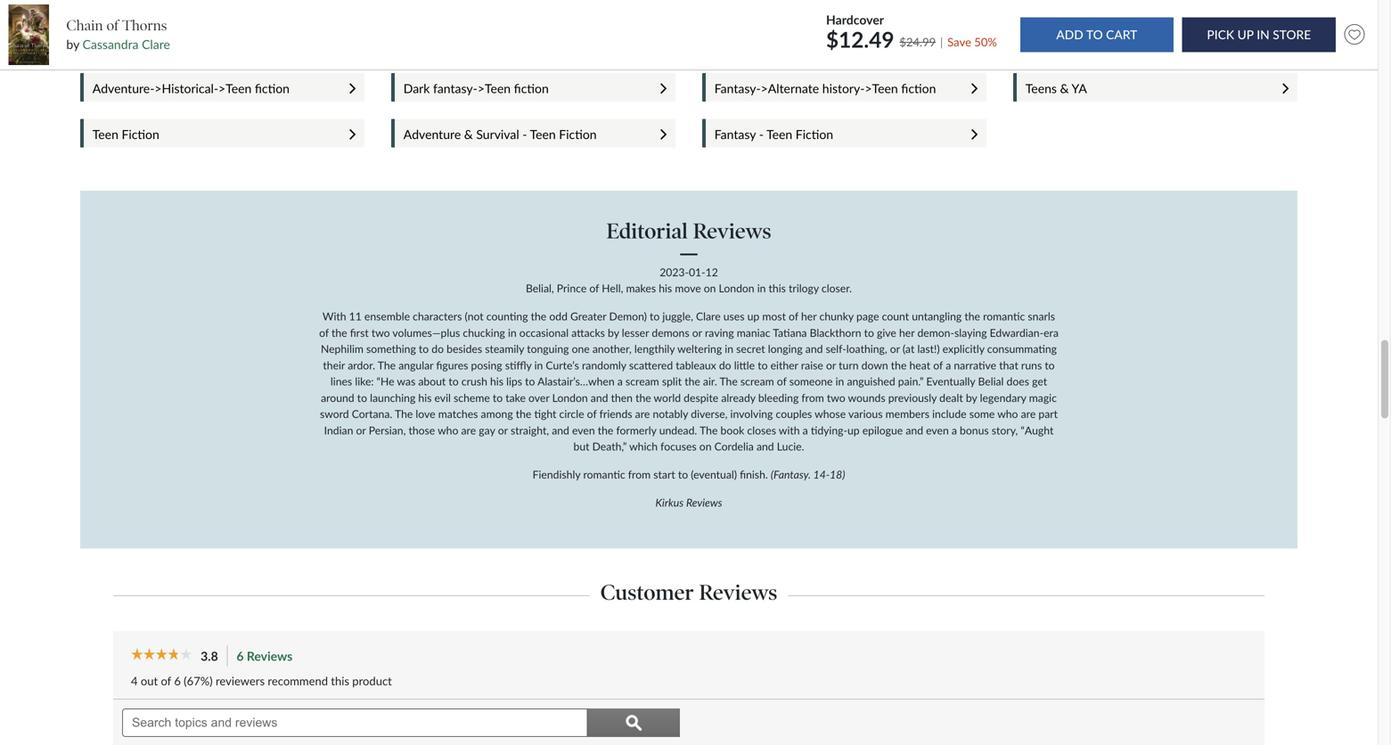 Task type: locate. For each thing, give the bounding box(es) containing it.
kirkus reviews
[[656, 496, 723, 509]]

1 horizontal spatial two
[[827, 391, 846, 404]]

1 vertical spatial on
[[700, 440, 712, 453]]

2 horizontal spatial his
[[659, 282, 672, 295]]

2 horizontal spatial >teen
[[865, 81, 899, 96]]

from inside with 11 ensemble characters (not counting the odd greater demon) to juggle, clare uses up most of her chunky page count untangling the romantic snarls of the first two volumes—plus chucking in occasional attacks by lesser demons or raving maniac tatiana blackthorn to give her demon-slaying edwardian-era nephilim something to do besides steamily tonguing one another, lengthily weltering in secret longing and self-loathing, or (at last!) explicitly consummating their ardor. the angular figures posing stiffly in curte's randomly scattered tableaux do little to either raise or turn down the heat of a narrative that runs to lines like: "he was about to crush his lips to alastair's…when a scream split the air. the scream of someone in anguished pain." eventually belial does get around to launching his evil scheme to take over london and then the world despite already bleeding from two wounds previously dealt by legendary magic sword cortana. the love matches among the tight circle of friends are notably diverse, involving couples whose various members include some who are part indian or persian, those who are gay or straight, and even the formerly undead. the book closes with a tidying-up epilogue and even a bonus story, "aught but death," which focuses on cordelia and lucie.
[[802, 391, 825, 404]]

reviews for editorial reviews
[[693, 218, 772, 244]]

demon)
[[610, 310, 647, 323]]

fantasy->alternate history->teen fiction link
[[715, 81, 955, 96]]

0 horizontal spatial teen
[[92, 127, 118, 142]]

and down closes
[[757, 440, 775, 453]]

0 horizontal spatial 6
[[174, 674, 181, 688]]

1 horizontal spatial teen
[[530, 127, 556, 142]]

are up ""aught"
[[1021, 408, 1036, 421]]

0 vertical spatial 6
[[237, 649, 244, 664]]

2 >teen from the left
[[478, 81, 511, 96]]

0 vertical spatial from
[[802, 391, 825, 404]]

of up cassandra
[[107, 17, 119, 34]]

scream down scattered
[[626, 375, 660, 388]]

(eventual)
[[691, 468, 737, 481]]

0 horizontal spatial up
[[748, 310, 760, 323]]

teen fiction
[[92, 127, 159, 142]]

their
[[323, 359, 345, 372]]

are left "gay"
[[461, 424, 476, 437]]

1 vertical spatial clare
[[696, 310, 721, 323]]

in down turn
[[836, 375, 845, 388]]

0 vertical spatial this
[[769, 282, 786, 295]]

of inside 'chain of thorns by cassandra clare'
[[107, 17, 119, 34]]

explicitly
[[943, 342, 985, 355]]

in inside 2023-01-12 belial, prince of hell, makes his move on london in this trilogy closer.
[[758, 282, 766, 295]]

one
[[572, 342, 590, 355]]

2 horizontal spatial fiction
[[902, 81, 937, 96]]

couples
[[776, 408, 813, 421]]

2 vertical spatial his
[[419, 391, 432, 404]]

6 left (67%) on the bottom
[[174, 674, 181, 688]]

1 horizontal spatial romantic
[[984, 310, 1026, 323]]

>teen up teen fiction link at the top left
[[219, 81, 252, 96]]

>teen down $12.49 $24.99 on the top right of the page
[[865, 81, 899, 96]]

in down 'counting'
[[508, 326, 517, 339]]

0 horizontal spatial even
[[572, 424, 595, 437]]

romantic
[[984, 310, 1026, 323], [584, 468, 626, 481]]

thorns
[[122, 17, 167, 34]]

0 vertical spatial up
[[748, 310, 760, 323]]

1 horizontal spatial &
[[1061, 81, 1070, 96]]

6 up the 'reviewers'
[[237, 649, 244, 664]]

london up circle
[[553, 391, 588, 404]]

0 horizontal spatial -
[[523, 127, 527, 142]]

world
[[654, 391, 681, 404]]

1 horizontal spatial this
[[769, 282, 786, 295]]

up down various
[[848, 424, 860, 437]]

on down '12'
[[704, 282, 716, 295]]

get
[[1033, 375, 1048, 388]]

1 vertical spatial london
[[553, 391, 588, 404]]

adventure-
[[92, 81, 155, 96]]

4 out of 6 (67%) reviewers recommend this product
[[131, 674, 392, 688]]

0 horizontal spatial her
[[802, 310, 817, 323]]

2 even from the left
[[927, 424, 949, 437]]

of left hell,
[[590, 282, 599, 295]]

2 teen from the left
[[530, 127, 556, 142]]

this inside 2023-01-12 belial, prince of hell, makes his move on london in this trilogy closer.
[[769, 282, 786, 295]]

and down circle
[[552, 424, 570, 437]]

are
[[635, 408, 650, 421], [1021, 408, 1036, 421], [461, 424, 476, 437]]

romantic up edwardian-
[[984, 310, 1026, 323]]

of right 'out'
[[161, 674, 171, 688]]

2 scream from the left
[[741, 375, 775, 388]]

0 vertical spatial &
[[1061, 81, 1070, 96]]

fiction down fantasy->alternate history->teen fiction
[[796, 127, 834, 142]]

1 horizontal spatial who
[[998, 408, 1019, 421]]

finish.
[[740, 468, 768, 481]]

those
[[409, 424, 435, 437]]

clare inside 'chain of thorns by cassandra clare'
[[142, 37, 170, 52]]

1 horizontal spatial fiction
[[514, 81, 549, 96]]

straight,
[[511, 424, 549, 437]]

1 horizontal spatial up
[[848, 424, 860, 437]]

his up love on the bottom of page
[[419, 391, 432, 404]]

lucie.
[[777, 440, 805, 453]]

teen right survival
[[530, 127, 556, 142]]

up up "maniac"
[[748, 310, 760, 323]]

>teen
[[219, 81, 252, 96], [478, 81, 511, 96], [865, 81, 899, 96]]

london up uses
[[719, 282, 755, 295]]

to up among
[[493, 391, 503, 404]]

2 vertical spatial by
[[966, 391, 978, 404]]

(at
[[903, 342, 915, 355]]

0 horizontal spatial by
[[66, 37, 79, 52]]

of right heat
[[934, 359, 943, 372]]

this left the product
[[331, 674, 350, 688]]

focuses
[[661, 440, 697, 453]]

down
[[862, 359, 889, 372]]

magic
[[1030, 391, 1057, 404]]

2 horizontal spatial teen
[[767, 127, 793, 142]]

"aught
[[1021, 424, 1054, 437]]

2 horizontal spatial are
[[1021, 408, 1036, 421]]

0 horizontal spatial fiction
[[255, 81, 290, 96]]

3 fiction from the left
[[796, 127, 834, 142]]

to right "runs"
[[1045, 359, 1055, 372]]

slaying
[[955, 326, 988, 339]]

2023-
[[660, 266, 689, 279]]

launching
[[370, 391, 416, 404]]

over
[[529, 391, 550, 404]]

chain of thorns image
[[9, 4, 49, 65]]

his left lips
[[490, 375, 504, 388]]

1 horizontal spatial clare
[[696, 310, 721, 323]]

to down volumes—plus at the top
[[419, 342, 429, 355]]

dark fantasy->teen fiction
[[404, 81, 549, 96]]

1 vertical spatial her
[[900, 326, 915, 339]]

& left ya at the right top
[[1061, 81, 1070, 96]]

odd
[[550, 310, 568, 323]]

0 horizontal spatial london
[[553, 391, 588, 404]]

None submit
[[1021, 17, 1174, 52], [1183, 17, 1337, 52], [1021, 17, 1174, 52], [1183, 17, 1337, 52]]

or up weltering
[[693, 326, 702, 339]]

>teen up survival
[[478, 81, 511, 96]]

the down (at
[[891, 359, 907, 372]]

0 horizontal spatial clare
[[142, 37, 170, 52]]

her up tatiana
[[802, 310, 817, 323]]

clare down the thorns
[[142, 37, 170, 52]]

are up formerly
[[635, 408, 650, 421]]

maniac
[[737, 326, 771, 339]]

tableaux
[[676, 359, 717, 372]]

1 horizontal spatial london
[[719, 282, 755, 295]]

0 vertical spatial on
[[704, 282, 716, 295]]

fantasy-
[[715, 81, 761, 96]]

from
[[802, 391, 825, 404], [628, 468, 651, 481]]

fiction down $24.99
[[902, 81, 937, 96]]

of down either
[[777, 375, 787, 388]]

teens & ya link
[[1026, 81, 1266, 96]]

reviews for kirkus reviews
[[687, 496, 723, 509]]

persian,
[[369, 424, 406, 437]]

on inside with 11 ensemble characters (not counting the odd greater demon) to juggle, clare uses up most of her chunky page count untangling the romantic snarls of the first two volumes—plus chucking in occasional attacks by lesser demons or raving maniac tatiana blackthorn to give her demon-slaying edwardian-era nephilim something to do besides steamily tonguing one another, lengthily weltering in secret longing and self-loathing, or (at last!) explicitly consummating their ardor. the angular figures posing stiffly in curte's randomly scattered tableaux do little to either raise or turn down the heat of a narrative that runs to lines like: "he was about to crush his lips to alastair's…when a scream split the air. the scream of someone in anguished pain." eventually belial does get around to launching his evil scheme to take over london and then the world despite already bleeding from two wounds previously dealt by legendary magic sword cortana. the love matches among the tight circle of friends are notably diverse, involving couples whose various members include some who are part indian or persian, those who are gay or straight, and even the formerly undead. the book closes with a tidying-up epilogue and even a bonus story, "aught but death," which focuses on cordelia and lucie.
[[700, 440, 712, 453]]

his down 2023-
[[659, 282, 672, 295]]

split
[[662, 375, 682, 388]]

reviews for customer reviews
[[699, 580, 778, 606]]

include
[[933, 408, 967, 421]]

by down the chain
[[66, 37, 79, 52]]

1 >teen from the left
[[219, 81, 252, 96]]

0 vertical spatial his
[[659, 282, 672, 295]]

0 horizontal spatial fiction
[[122, 127, 159, 142]]

do left little
[[719, 359, 732, 372]]

some
[[970, 408, 995, 421]]

fiction up adventure & survival - teen fiction link
[[514, 81, 549, 96]]

3 fiction from the left
[[902, 81, 937, 96]]

tonguing
[[527, 342, 569, 355]]

- right survival
[[523, 127, 527, 142]]

do down volumes—plus at the top
[[432, 342, 444, 355]]

1 even from the left
[[572, 424, 595, 437]]

teen down adventure-
[[92, 127, 118, 142]]

0 vertical spatial by
[[66, 37, 79, 52]]

>teen for fantasy-
[[478, 81, 511, 96]]

0 vertical spatial her
[[802, 310, 817, 323]]

Search topics and reviews text field
[[122, 709, 588, 737]]

1 horizontal spatial fiction
[[559, 127, 597, 142]]

1 horizontal spatial from
[[802, 391, 825, 404]]

who up story,
[[998, 408, 1019, 421]]

to down like:
[[357, 391, 367, 404]]

teen
[[92, 127, 118, 142], [530, 127, 556, 142], [767, 127, 793, 142]]

fantasy->alternate history->teen fiction
[[715, 81, 937, 96]]

0 horizontal spatial >teen
[[219, 81, 252, 96]]

clare up raving
[[696, 310, 721, 323]]

1 horizontal spatial >teen
[[478, 81, 511, 96]]

in up most
[[758, 282, 766, 295]]

1 fiction from the left
[[255, 81, 290, 96]]

customer
[[601, 580, 694, 606]]

to down the figures
[[449, 375, 459, 388]]

1 vertical spatial &
[[464, 127, 473, 142]]

to
[[650, 310, 660, 323], [865, 326, 875, 339], [419, 342, 429, 355], [758, 359, 768, 372], [1045, 359, 1055, 372], [449, 375, 459, 388], [525, 375, 535, 388], [357, 391, 367, 404], [493, 391, 503, 404], [678, 468, 688, 481]]

adventure
[[404, 127, 461, 142]]

alastair's…when
[[538, 375, 615, 388]]

0 horizontal spatial scream
[[626, 375, 660, 388]]

do
[[432, 342, 444, 355], [719, 359, 732, 372]]

romantic down death," at left bottom
[[584, 468, 626, 481]]

runs
[[1022, 359, 1043, 372]]

weltering
[[678, 342, 722, 355]]

two down 'ensemble'
[[372, 326, 390, 339]]

like:
[[355, 375, 374, 388]]

to right the start
[[678, 468, 688, 481]]

on right focuses
[[700, 440, 712, 453]]

1 horizontal spatial -
[[759, 127, 764, 142]]

0 vertical spatial romantic
[[984, 310, 1026, 323]]

fiction up teen fiction link at the top left
[[255, 81, 290, 96]]

1 horizontal spatial her
[[900, 326, 915, 339]]

legendary
[[980, 391, 1027, 404]]

scream down little
[[741, 375, 775, 388]]

0 vertical spatial clare
[[142, 37, 170, 52]]

volumes—plus
[[393, 326, 460, 339]]

1 fiction from the left
[[122, 127, 159, 142]]

this
[[769, 282, 786, 295], [331, 674, 350, 688]]

0 vertical spatial who
[[998, 408, 1019, 421]]

to right little
[[758, 359, 768, 372]]

take
[[506, 391, 526, 404]]

& left survival
[[464, 127, 473, 142]]

even up but
[[572, 424, 595, 437]]

stiffly
[[505, 359, 532, 372]]

1 horizontal spatial by
[[608, 326, 619, 339]]

fiction down dark fantasy->teen fiction link on the left of page
[[559, 127, 597, 142]]

on inside 2023-01-12 belial, prince of hell, makes his move on london in this trilogy closer.
[[704, 282, 716, 295]]

to right lips
[[525, 375, 535, 388]]

11
[[349, 310, 362, 323]]

eventually
[[927, 375, 976, 388]]

the right then
[[636, 391, 652, 404]]

dealt
[[940, 391, 964, 404]]

fantasy-
[[433, 81, 478, 96]]

2 fiction from the left
[[559, 127, 597, 142]]

a down include
[[952, 424, 958, 437]]

two up whose
[[827, 391, 846, 404]]

era
[[1044, 326, 1059, 339]]

closer.
[[822, 282, 852, 295]]

reviews for 6 reviews
[[247, 649, 293, 664]]

chucking
[[463, 326, 505, 339]]

2 fiction from the left
[[514, 81, 549, 96]]

fiction down adventure-
[[122, 127, 159, 142]]

- right fantasy
[[759, 127, 764, 142]]

occasional
[[520, 326, 569, 339]]

the up occasional
[[531, 310, 547, 323]]

cordelia
[[715, 440, 754, 453]]

1 horizontal spatial even
[[927, 424, 949, 437]]

01-
[[689, 266, 706, 279]]

0 horizontal spatial romantic
[[584, 468, 626, 481]]

2 horizontal spatial by
[[966, 391, 978, 404]]

uses
[[724, 310, 745, 323]]

by up some on the right bottom of page
[[966, 391, 978, 404]]

turn
[[839, 359, 859, 372]]

by up "another,"
[[608, 326, 619, 339]]

1 vertical spatial this
[[331, 674, 350, 688]]

edwardian-
[[990, 326, 1044, 339]]

self-
[[826, 342, 847, 355]]

or left (at
[[891, 342, 900, 355]]

2 horizontal spatial fiction
[[796, 127, 834, 142]]

from down someone
[[802, 391, 825, 404]]

a right with
[[803, 424, 808, 437]]

the
[[531, 310, 547, 323], [965, 310, 981, 323], [332, 326, 347, 339], [891, 359, 907, 372], [685, 375, 701, 388], [636, 391, 652, 404], [516, 408, 532, 421], [598, 424, 614, 437]]

even down include
[[927, 424, 949, 437]]

Search topics and reviews search region search field
[[113, 700, 689, 745]]

her up (at
[[900, 326, 915, 339]]

0 horizontal spatial do
[[432, 342, 444, 355]]

lengthily
[[635, 342, 675, 355]]

(not
[[465, 310, 484, 323]]

1 teen from the left
[[92, 127, 118, 142]]

pain."
[[899, 375, 924, 388]]

(fantasy.
[[771, 468, 811, 481]]

1 horizontal spatial his
[[490, 375, 504, 388]]

that
[[1000, 359, 1019, 372]]

london inside with 11 ensemble characters (not counting the odd greater demon) to juggle, clare uses up most of her chunky page count untangling the romantic snarls of the first two volumes—plus chucking in occasional attacks by lesser demons or raving maniac tatiana blackthorn to give her demon-slaying edwardian-era nephilim something to do besides steamily tonguing one another, lengthily weltering in secret longing and self-loathing, or (at last!) explicitly consummating their ardor. the angular figures posing stiffly in curte's randomly scattered tableaux do little to either raise or turn down the heat of a narrative that runs to lines like: "he was about to crush his lips to alastair's…when a scream split the air. the scream of someone in anguished pain." eventually belial does get around to launching his evil scheme to take over london and then the world despite already bleeding from two wounds previously dealt by legendary magic sword cortana. the love matches among the tight circle of friends are notably diverse, involving couples whose various members include some who are part indian or persian, those who are gay or straight, and even the formerly undead. the book closes with a tidying-up epilogue and even a bonus story, "aught but death," which focuses on cordelia and lucie.
[[553, 391, 588, 404]]

1 vertical spatial do
[[719, 359, 732, 372]]

0 horizontal spatial two
[[372, 326, 390, 339]]

who down matches
[[438, 424, 459, 437]]

& for survival
[[464, 127, 473, 142]]

from left the start
[[628, 468, 651, 481]]

0 horizontal spatial from
[[628, 468, 651, 481]]

0 horizontal spatial are
[[461, 424, 476, 437]]

1 vertical spatial 6
[[174, 674, 181, 688]]

0 horizontal spatial &
[[464, 127, 473, 142]]

teen right fantasy
[[767, 127, 793, 142]]

1 horizontal spatial scream
[[741, 375, 775, 388]]

adventure & survival - teen fiction
[[404, 127, 597, 142]]

this left the 'trilogy'
[[769, 282, 786, 295]]

0 vertical spatial london
[[719, 282, 755, 295]]

0 horizontal spatial his
[[419, 391, 432, 404]]

0 horizontal spatial who
[[438, 424, 459, 437]]

>historical-
[[155, 81, 219, 96]]



Task type: describe. For each thing, give the bounding box(es) containing it.
or down cortana.
[[356, 424, 366, 437]]

>teen for >historical-
[[219, 81, 252, 96]]

the down diverse,
[[700, 424, 718, 437]]

of inside 2023-01-12 belial, prince of hell, makes his move on london in this trilogy closer.
[[590, 282, 599, 295]]

to up demons on the left
[[650, 310, 660, 323]]

makes
[[626, 282, 656, 295]]

1 horizontal spatial are
[[635, 408, 650, 421]]

2 - from the left
[[759, 127, 764, 142]]

the up "straight," at the bottom left of the page
[[516, 408, 532, 421]]

1 vertical spatial by
[[608, 326, 619, 339]]

sword
[[320, 408, 349, 421]]

the up the nephilim
[[332, 326, 347, 339]]

which
[[630, 440, 658, 453]]

a up then
[[618, 375, 623, 388]]

with 11 ensemble characters (not counting the odd greater demon) to juggle, clare uses up most of her chunky page count untangling the romantic snarls of the first two volumes—plus chucking in occasional attacks by lesser demons or raving maniac tatiana blackthorn to give her demon-slaying edwardian-era nephilim something to do besides steamily tonguing one another, lengthily weltering in secret longing and self-loathing, or (at last!) explicitly consummating their ardor. the angular figures posing stiffly in curte's randomly scattered tableaux do little to either raise or turn down the heat of a narrative that runs to lines like: "he was about to crush his lips to alastair's…when a scream split the air. the scream of someone in anguished pain." eventually belial does get around to launching his evil scheme to take over london and then the world despite already bleeding from two wounds previously dealt by legendary magic sword cortana. the love matches among the tight circle of friends are notably diverse, involving couples whose various members include some who are part indian or persian, those who are gay or straight, and even the formerly undead. the book closes with a tidying-up epilogue and even a bonus story, "aught but death," which focuses on cordelia and lucie.
[[319, 310, 1059, 453]]

the up death," at left bottom
[[598, 424, 614, 437]]

consummating
[[988, 342, 1058, 355]]

1 scream from the left
[[626, 375, 660, 388]]

lines
[[331, 375, 352, 388]]

and left then
[[591, 391, 609, 404]]

(67%)
[[184, 674, 213, 688]]

or down self- on the top right of the page
[[827, 359, 836, 372]]

air.
[[703, 375, 718, 388]]

belial
[[979, 375, 1004, 388]]

1 vertical spatial up
[[848, 424, 860, 437]]

figures
[[436, 359, 468, 372]]

teen fiction link
[[92, 127, 332, 142]]

little
[[734, 359, 755, 372]]

was
[[397, 375, 416, 388]]

the down tableaux
[[685, 375, 701, 388]]

angular
[[399, 359, 434, 372]]

1 vertical spatial who
[[438, 424, 459, 437]]

and up raise
[[806, 342, 823, 355]]

3 >teen from the left
[[865, 81, 899, 96]]

fiction for adventure->historical->teen fiction
[[255, 81, 290, 96]]

last!)
[[918, 342, 940, 355]]

scheme
[[454, 391, 490, 404]]

tight
[[535, 408, 557, 421]]

1 horizontal spatial do
[[719, 359, 732, 372]]

the up "he
[[378, 359, 396, 372]]

counting
[[487, 310, 528, 323]]

in down tonguing
[[535, 359, 543, 372]]

romantic inside with 11 ensemble characters (not counting the odd greater demon) to juggle, clare uses up most of her chunky page count untangling the romantic snarls of the first two volumes—plus chucking in occasional attacks by lesser demons or raving maniac tatiana blackthorn to give her demon-slaying edwardian-era nephilim something to do besides steamily tonguing one another, lengthily weltering in secret longing and self-loathing, or (at last!) explicitly consummating their ardor. the angular figures posing stiffly in curte's randomly scattered tableaux do little to either raise or turn down the heat of a narrative that runs to lines like: "he was about to crush his lips to alastair's…when a scream split the air. the scream of someone in anguished pain." eventually belial does get around to launching his evil scheme to take over london and then the world despite already bleeding from two wounds previously dealt by legendary magic sword cortana. the love matches among the tight circle of friends are notably diverse, involving couples whose various members include some who are part indian or persian, those who are gay or straight, and even the formerly undead. the book closes with a tidying-up epilogue and even a bonus story, "aught but death," which focuses on cordelia and lucie.
[[984, 310, 1026, 323]]

add to wishlist image
[[1341, 20, 1370, 49]]

0 vertical spatial do
[[432, 342, 444, 355]]

evil
[[435, 391, 451, 404]]

in down raving
[[725, 342, 734, 355]]

besides
[[447, 342, 482, 355]]

to down the page
[[865, 326, 875, 339]]

1 vertical spatial his
[[490, 375, 504, 388]]

blackthorn
[[810, 326, 862, 339]]

and down "members"
[[906, 424, 924, 437]]

recommend
[[268, 674, 328, 688]]

nephilim
[[321, 342, 364, 355]]

of down with at top left
[[319, 326, 329, 339]]

cassandra
[[83, 37, 139, 52]]

involving
[[731, 408, 773, 421]]

lips
[[507, 375, 523, 388]]

save 50%
[[948, 35, 998, 49]]

1 vertical spatial two
[[827, 391, 846, 404]]

0 horizontal spatial this
[[331, 674, 350, 688]]

teens & ya
[[1026, 81, 1088, 96]]

adventure->historical->teen fiction
[[92, 81, 290, 96]]

his inside 2023-01-12 belial, prince of hell, makes his move on london in this trilogy closer.
[[659, 282, 672, 295]]

diverse,
[[691, 408, 728, 421]]

3 teen from the left
[[767, 127, 793, 142]]

& for ya
[[1061, 81, 1070, 96]]

chain of thorns by cassandra clare
[[66, 17, 170, 52]]

a up the eventually
[[946, 359, 952, 372]]

dark fantasy->teen fiction link
[[404, 81, 643, 96]]

secret
[[737, 342, 766, 355]]

notably
[[653, 408, 689, 421]]

of up tatiana
[[789, 310, 799, 323]]

editorial
[[607, 218, 688, 244]]

$12.49
[[827, 26, 895, 52]]

demon-
[[918, 326, 955, 339]]

of right circle
[[587, 408, 597, 421]]

love
[[416, 408, 436, 421]]

1 vertical spatial romantic
[[584, 468, 626, 481]]

1 - from the left
[[523, 127, 527, 142]]

page
[[857, 310, 880, 323]]

anguished
[[847, 375, 896, 388]]

history-
[[823, 81, 865, 96]]

4
[[131, 674, 138, 688]]

with
[[323, 310, 346, 323]]

indian
[[324, 424, 353, 437]]

fantasy
[[715, 127, 756, 142]]

bonus
[[960, 424, 989, 437]]

cortana.
[[352, 408, 393, 421]]

longing
[[768, 342, 803, 355]]

various
[[849, 408, 883, 421]]

despite
[[684, 391, 719, 404]]

out
[[141, 674, 158, 688]]

clare inside with 11 ensemble characters (not counting the odd greater demon) to juggle, clare uses up most of her chunky page count untangling the romantic snarls of the first two volumes—plus chucking in occasional attacks by lesser demons or raving maniac tatiana blackthorn to give her demon-slaying edwardian-era nephilim something to do besides steamily tonguing one another, lengthily weltering in secret longing and self-loathing, or (at last!) explicitly consummating their ardor. the angular figures posing stiffly in curte's randomly scattered tableaux do little to either raise or turn down the heat of a narrative that runs to lines like: "he was about to crush his lips to alastair's…when a scream split the air. the scream of someone in anguished pain." eventually belial does get around to launching his evil scheme to take over london and then the world despite already bleeding from two wounds previously dealt by legendary magic sword cortana. the love matches among the tight circle of friends are notably diverse, involving couples whose various members include some who are part indian or persian, those who are gay or straight, and even the formerly undead. the book closes with a tidying-up epilogue and even a bonus story, "aught but death," which focuses on cordelia and lucie.
[[696, 310, 721, 323]]

crush
[[462, 375, 488, 388]]

adventure & survival - teen fiction link
[[404, 127, 643, 142]]

1 horizontal spatial 6
[[237, 649, 244, 664]]

0 vertical spatial two
[[372, 326, 390, 339]]

or right "gay"
[[498, 424, 508, 437]]

demons
[[652, 326, 690, 339]]

the right air.
[[720, 375, 738, 388]]

attacks
[[572, 326, 605, 339]]

someone
[[790, 375, 833, 388]]

first
[[350, 326, 369, 339]]

the up slaying
[[965, 310, 981, 323]]

but
[[574, 440, 590, 453]]

something
[[366, 342, 416, 355]]

by inside 'chain of thorns by cassandra clare'
[[66, 37, 79, 52]]

scattered
[[629, 359, 673, 372]]

tatiana
[[773, 326, 807, 339]]

move
[[675, 282, 701, 295]]

another,
[[593, 342, 632, 355]]

ardor.
[[348, 359, 375, 372]]

editorial reviews
[[607, 218, 772, 244]]

12
[[706, 266, 718, 279]]

tidying-
[[811, 424, 848, 437]]

most
[[763, 310, 786, 323]]

1 vertical spatial from
[[628, 468, 651, 481]]

london inside 2023-01-12 belial, prince of hell, makes his move on london in this trilogy closer.
[[719, 282, 755, 295]]

fiction for dark fantasy->teen fiction
[[514, 81, 549, 96]]

the down launching
[[395, 408, 413, 421]]

give
[[877, 326, 897, 339]]

heat
[[910, 359, 931, 372]]



Task type: vqa. For each thing, say whether or not it's contained in the screenshot.
UNFORGETTABLE
no



